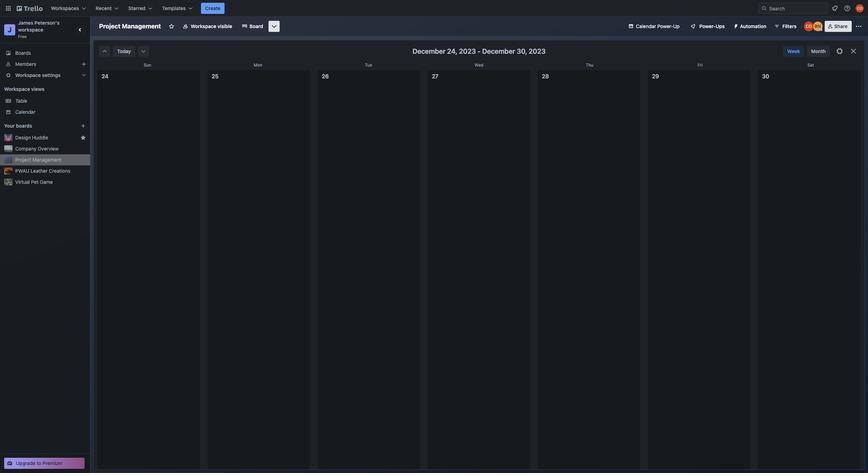 Task type: locate. For each thing, give the bounding box(es) containing it.
project inside board name text field
[[99, 23, 121, 30]]

0 vertical spatial project
[[99, 23, 121, 30]]

1 horizontal spatial project management
[[99, 23, 161, 30]]

december
[[413, 47, 446, 55], [483, 47, 516, 55]]

company overview
[[15, 146, 59, 152]]

james peterson's workspace free
[[18, 20, 61, 39]]

boards link
[[0, 48, 90, 59]]

month
[[812, 48, 826, 54]]

james
[[18, 20, 33, 26]]

add board image
[[80, 123, 86, 129]]

2023 right 30,
[[529, 47, 546, 55]]

open information menu image
[[845, 5, 851, 12]]

workspace down create button
[[191, 23, 216, 29]]

1 horizontal spatial calendar
[[637, 23, 657, 29]]

management inside board name text field
[[122, 23, 161, 30]]

visible
[[218, 23, 232, 29]]

design
[[15, 135, 31, 140]]

james peterson's workspace link
[[18, 20, 61, 33]]

december left 24,
[[413, 47, 446, 55]]

ups
[[716, 23, 725, 29]]

workspace views
[[4, 86, 44, 92]]

upgrade
[[16, 460, 35, 466]]

calendar left the up
[[637, 23, 657, 29]]

pet
[[31, 179, 38, 185]]

boards
[[16, 123, 32, 129]]

1 sm image from the left
[[101, 48, 108, 55]]

project
[[99, 23, 121, 30], [15, 157, 31, 163]]

christina overa (christinaovera) image right open information menu icon
[[856, 4, 865, 12]]

25
[[212, 73, 219, 79]]

0 horizontal spatial sm image
[[101, 48, 108, 55]]

management
[[122, 23, 161, 30], [32, 157, 62, 163]]

26
[[322, 73, 329, 79]]

sm image
[[731, 21, 741, 31]]

design huddle
[[15, 135, 48, 140]]

1 vertical spatial workspace
[[15, 72, 41, 78]]

today button
[[113, 46, 135, 57]]

sm image left today button
[[101, 48, 108, 55]]

workspace down members
[[15, 72, 41, 78]]

calendar inside calendar power-up link
[[637, 23, 657, 29]]

your boards with 5 items element
[[4, 122, 70, 130]]

0 horizontal spatial christina overa (christinaovera) image
[[805, 22, 814, 31]]

starred icon image
[[80, 135, 86, 140]]

2 december from the left
[[483, 47, 516, 55]]

design huddle link
[[15, 134, 78, 141]]

calendar
[[637, 23, 657, 29], [15, 109, 35, 115]]

share
[[835, 23, 848, 29]]

project up pwau
[[15, 157, 31, 163]]

calendar down table
[[15, 109, 35, 115]]

2 sm image from the left
[[140, 48, 147, 55]]

recent
[[96, 5, 112, 11]]

0 horizontal spatial 2023
[[459, 47, 476, 55]]

creations
[[49, 168, 70, 174]]

upgrade to premium link
[[4, 458, 85, 469]]

virtual pet game link
[[15, 179, 86, 186]]

0 horizontal spatial calendar
[[15, 109, 35, 115]]

company
[[15, 146, 36, 152]]

0 vertical spatial workspace
[[191, 23, 216, 29]]

company overview link
[[15, 145, 86, 152]]

28
[[542, 73, 549, 79]]

0 horizontal spatial december
[[413, 47, 446, 55]]

today
[[117, 48, 131, 54]]

starred
[[128, 5, 146, 11]]

2 vertical spatial workspace
[[4, 86, 30, 92]]

power-ups
[[700, 23, 725, 29]]

project management up leather on the top left of page
[[15, 157, 62, 163]]

sm image
[[101, 48, 108, 55], [140, 48, 147, 55]]

0 horizontal spatial project management
[[15, 157, 62, 163]]

project down the recent dropdown button
[[99, 23, 121, 30]]

workspace for workspace views
[[4, 86, 30, 92]]

1 horizontal spatial december
[[483, 47, 516, 55]]

workspace inside "button"
[[191, 23, 216, 29]]

calendar power-up link
[[625, 21, 684, 32]]

1 horizontal spatial project
[[99, 23, 121, 30]]

ben nelson (bennelson96) image
[[814, 22, 823, 31]]

project management down starred
[[99, 23, 161, 30]]

automation
[[741, 23, 767, 29]]

board link
[[238, 21, 268, 32]]

christina overa (christinaovera) image left this member is an admin of this board. icon
[[805, 22, 814, 31]]

0 vertical spatial christina overa (christinaovera) image
[[856, 4, 865, 12]]

workspaces button
[[47, 3, 90, 14]]

1 power- from the left
[[658, 23, 674, 29]]

30
[[763, 73, 770, 79]]

1 horizontal spatial power-
[[700, 23, 716, 29]]

templates
[[162, 5, 186, 11]]

1 horizontal spatial 2023
[[529, 47, 546, 55]]

project management
[[99, 23, 161, 30], [15, 157, 62, 163]]

recent button
[[92, 3, 123, 14]]

1 vertical spatial calendar
[[15, 109, 35, 115]]

huddle
[[32, 135, 48, 140]]

workspace settings
[[15, 72, 61, 78]]

workspace
[[18, 27, 43, 33]]

30,
[[517, 47, 528, 55]]

1 horizontal spatial sm image
[[140, 48, 147, 55]]

1 vertical spatial christina overa (christinaovera) image
[[805, 22, 814, 31]]

1 vertical spatial project
[[15, 157, 31, 163]]

0 horizontal spatial power-
[[658, 23, 674, 29]]

overview
[[38, 146, 59, 152]]

power-
[[658, 23, 674, 29], [700, 23, 716, 29]]

2023
[[459, 47, 476, 55], [529, 47, 546, 55]]

customize views image
[[271, 23, 278, 30]]

workspace for workspace settings
[[15, 72, 41, 78]]

management down overview on the left of page
[[32, 157, 62, 163]]

share button
[[825, 21, 852, 32]]

1 vertical spatial management
[[32, 157, 62, 163]]

pwau leather creations link
[[15, 168, 86, 174]]

workspace inside dropdown button
[[15, 72, 41, 78]]

0 horizontal spatial management
[[32, 157, 62, 163]]

calendar power-up
[[637, 23, 680, 29]]

2 2023 from the left
[[529, 47, 546, 55]]

december right -
[[483, 47, 516, 55]]

month button
[[808, 46, 831, 57]]

pwau
[[15, 168, 29, 174]]

virtual pet game
[[15, 179, 53, 185]]

0 vertical spatial calendar
[[637, 23, 657, 29]]

0 vertical spatial project management
[[99, 23, 161, 30]]

calendar for calendar
[[15, 109, 35, 115]]

your
[[4, 123, 15, 129]]

2 power- from the left
[[700, 23, 716, 29]]

0 vertical spatial management
[[122, 23, 161, 30]]

back to home image
[[17, 3, 43, 14]]

1 december from the left
[[413, 47, 446, 55]]

board
[[250, 23, 263, 29]]

workspace visible
[[191, 23, 232, 29]]

power- inside calendar power-up link
[[658, 23, 674, 29]]

management down starred popup button
[[122, 23, 161, 30]]

christina overa (christinaovera) image
[[856, 4, 865, 12], [805, 22, 814, 31]]

0 horizontal spatial project
[[15, 157, 31, 163]]

peterson's
[[35, 20, 60, 26]]

december 24, 2023 - december 30, 2023
[[413, 47, 546, 55]]

-
[[478, 47, 481, 55]]

workspace up table
[[4, 86, 30, 92]]

2023 left -
[[459, 47, 476, 55]]

workspace navigation collapse icon image
[[76, 25, 85, 35]]

views
[[31, 86, 44, 92]]

workspace
[[191, 23, 216, 29], [15, 72, 41, 78], [4, 86, 30, 92]]

1 horizontal spatial management
[[122, 23, 161, 30]]

calendar inside calendar link
[[15, 109, 35, 115]]

sm image up sun
[[140, 48, 147, 55]]



Task type: describe. For each thing, give the bounding box(es) containing it.
settings
[[42, 72, 61, 78]]

your boards
[[4, 123, 32, 129]]

thu
[[586, 62, 594, 68]]

sun
[[144, 62, 151, 68]]

1 vertical spatial project management
[[15, 157, 62, 163]]

project inside project management link
[[15, 157, 31, 163]]

to
[[37, 460, 41, 466]]

project management link
[[15, 156, 86, 163]]

show menu image
[[856, 23, 863, 30]]

search image
[[762, 6, 768, 11]]

24,
[[447, 47, 458, 55]]

Board name text field
[[96, 21, 165, 32]]

0 notifications image
[[831, 4, 840, 12]]

members link
[[0, 59, 90, 70]]

calendar link
[[15, 109, 86, 115]]

workspace for workspace visible
[[191, 23, 216, 29]]

mon
[[254, 62, 262, 68]]

up
[[674, 23, 680, 29]]

Search field
[[759, 3, 829, 14]]

create button
[[201, 3, 225, 14]]

table link
[[15, 97, 86, 104]]

workspaces
[[51, 5, 79, 11]]

templates button
[[158, 3, 197, 14]]

leather
[[31, 168, 48, 174]]

switch to… image
[[5, 5, 12, 12]]

premium
[[42, 460, 62, 466]]

create
[[205, 5, 221, 11]]

sat
[[808, 62, 815, 68]]

j
[[8, 26, 12, 34]]

workspace settings button
[[0, 70, 90, 81]]

free
[[18, 34, 27, 39]]

workspace visible button
[[178, 21, 237, 32]]

boards
[[15, 50, 31, 56]]

upgrade to premium
[[16, 460, 62, 466]]

table
[[15, 98, 27, 104]]

game
[[40, 179, 53, 185]]

automation button
[[731, 21, 771, 32]]

calendar for calendar power-up
[[637, 23, 657, 29]]

project management inside board name text field
[[99, 23, 161, 30]]

27
[[432, 73, 439, 79]]

filters button
[[773, 21, 799, 32]]

j link
[[4, 24, 15, 35]]

wed
[[475, 62, 484, 68]]

tue
[[365, 62, 372, 68]]

members
[[15, 61, 36, 67]]

1 2023 from the left
[[459, 47, 476, 55]]

virtual
[[15, 179, 30, 185]]

power- inside the power-ups button
[[700, 23, 716, 29]]

primary element
[[0, 0, 869, 17]]

starred button
[[124, 3, 157, 14]]

1 horizontal spatial christina overa (christinaovera) image
[[856, 4, 865, 12]]

24
[[102, 73, 109, 79]]

this member is an admin of this board. image
[[820, 28, 823, 31]]

pwau leather creations
[[15, 168, 70, 174]]

filters
[[783, 23, 797, 29]]

star or unstar board image
[[169, 24, 174, 29]]

power-ups button
[[686, 21, 730, 32]]

29
[[653, 73, 660, 79]]

fri
[[698, 62, 703, 68]]



Task type: vqa. For each thing, say whether or not it's contained in the screenshot.
March 15th, 2019: Approve budgets checkbox
no



